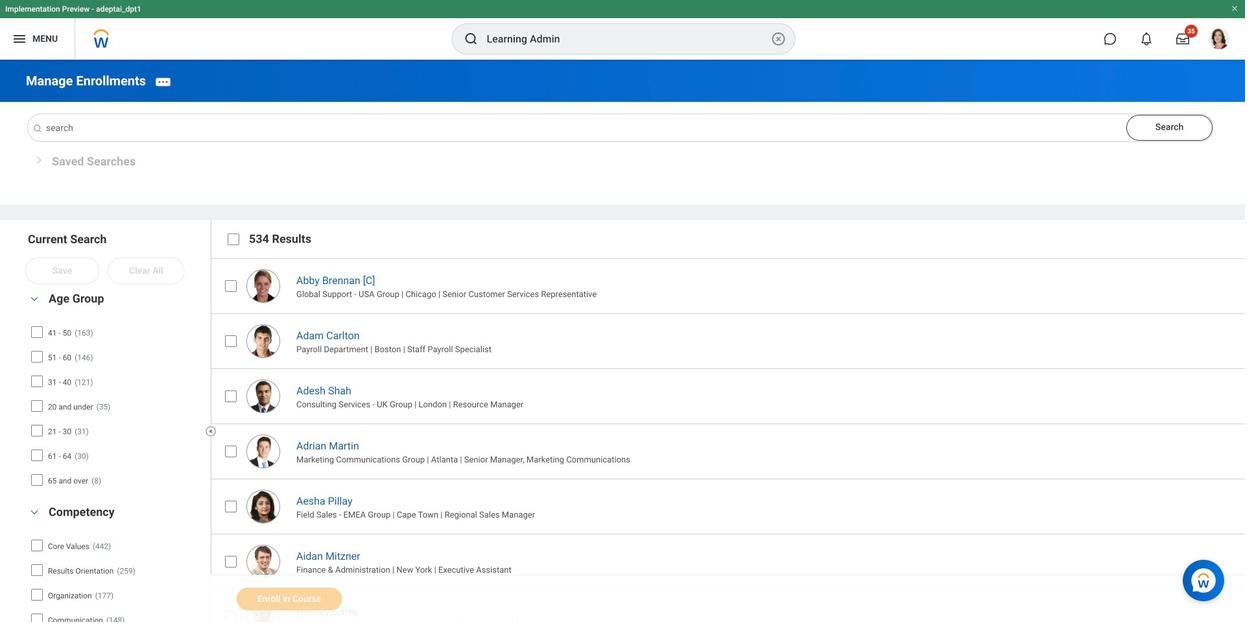 Task type: describe. For each thing, give the bounding box(es) containing it.
1 list item from the top
[[211, 258, 1245, 313]]

close environment banner image
[[1231, 5, 1239, 12]]

chevron down image
[[27, 294, 42, 303]]

5 list item from the top
[[211, 479, 1245, 534]]

7 list item from the top
[[211, 589, 1245, 622]]

search image
[[32, 123, 43, 134]]

tree for chevron down image
[[30, 535, 200, 622]]

justify image
[[12, 31, 27, 47]]

profile logan mcneil image
[[1209, 29, 1230, 52]]

inbox large image
[[1177, 32, 1190, 45]]



Task type: locate. For each thing, give the bounding box(es) containing it.
tree for chevron down icon on the left top of the page
[[30, 321, 200, 491]]

filter search field
[[26, 232, 213, 622]]

1 group from the top
[[26, 290, 204, 494]]

search image
[[463, 31, 479, 47]]

notifications large image
[[1140, 32, 1153, 45]]

main content
[[0, 60, 1245, 622]]

Manage Enrollments text field
[[28, 114, 1214, 142]]

2 group from the top
[[26, 504, 204, 622]]

0 vertical spatial group
[[26, 290, 204, 494]]

x circle image
[[771, 31, 787, 47]]

banner
[[0, 0, 1245, 60]]

tree
[[30, 321, 200, 491], [30, 535, 200, 622]]

group
[[26, 290, 204, 494], [26, 504, 204, 622]]

1 tree from the top
[[30, 321, 200, 491]]

None search field
[[26, 114, 1214, 142]]

6 list item from the top
[[211, 534, 1245, 589]]

0 vertical spatial tree
[[30, 321, 200, 491]]

Search Workday  search field
[[487, 25, 768, 53]]

4 list item from the top
[[211, 424, 1245, 479]]

3 list item from the top
[[211, 369, 1245, 424]]

list item
[[211, 258, 1245, 313], [211, 313, 1245, 369], [211, 369, 1245, 424], [211, 424, 1245, 479], [211, 479, 1245, 534], [211, 534, 1245, 589], [211, 589, 1245, 622]]

chevron down image
[[27, 508, 42, 517]]

1 vertical spatial group
[[26, 504, 204, 622]]

2 tree from the top
[[30, 535, 200, 622]]

1 vertical spatial tree
[[30, 535, 200, 622]]

2 list item from the top
[[211, 313, 1245, 369]]



Task type: vqa. For each thing, say whether or not it's contained in the screenshot.
list
no



